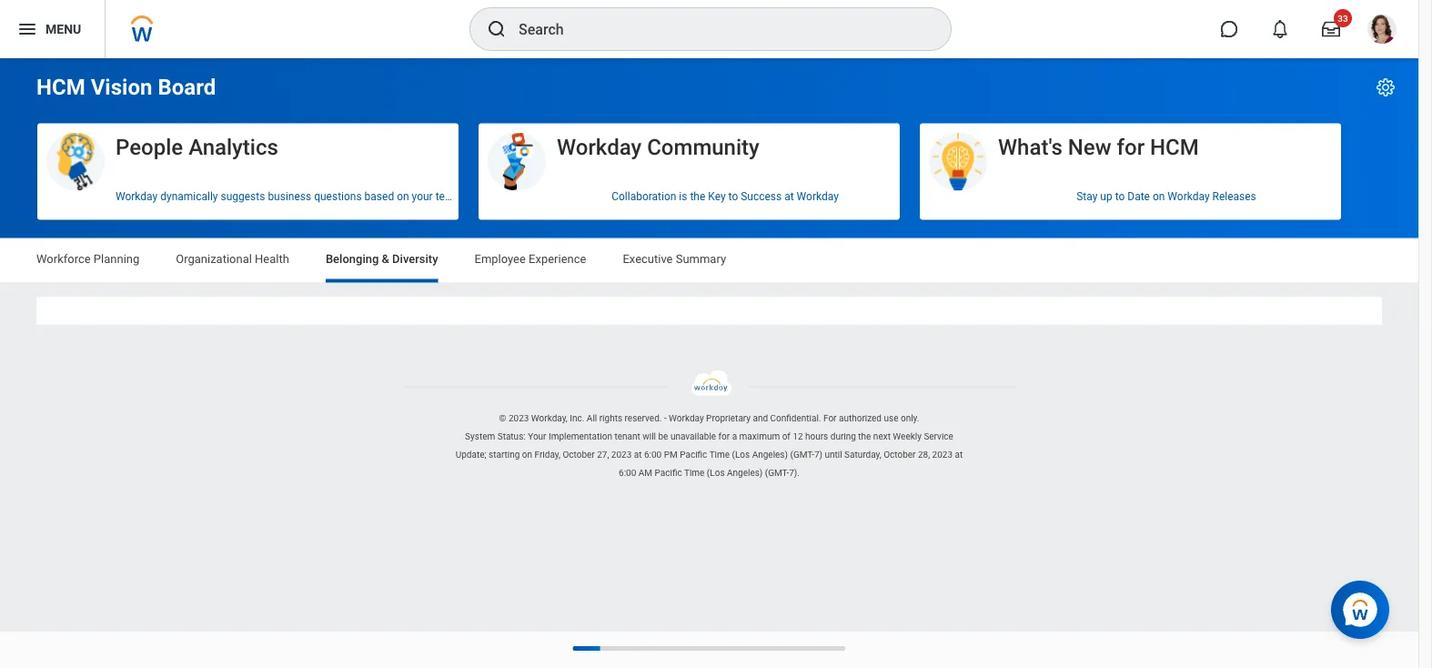 Task type: locate. For each thing, give the bounding box(es) containing it.
update;
[[456, 449, 487, 460]]

workday
[[557, 134, 642, 160], [116, 190, 158, 203], [797, 190, 839, 203], [1168, 190, 1210, 203], [669, 413, 704, 424]]

until
[[825, 449, 842, 460]]

people
[[116, 134, 183, 160]]

the inside © 2023 workday, inc. all rights reserved. - workday proprietary and confidential. for authorized use only. system status: your implementation tenant will be unavailable for a maximum of 12 hours during the next weekly service update; starting on friday, october 27, 2023 at 6:00 pm pacific time (los angeles) (gmt-7) until saturday, october 28, 2023 at 6:00 am pacific time (los angeles) (gmt-7).
[[859, 431, 871, 442]]

the
[[690, 190, 706, 203], [859, 431, 871, 442]]

workday up collaboration
[[557, 134, 642, 160]]

7).
[[789, 467, 800, 478]]

1 horizontal spatial the
[[859, 431, 871, 442]]

2023 right ©
[[509, 413, 529, 424]]

0 vertical spatial the
[[690, 190, 706, 203]]

summary
[[676, 252, 726, 266]]

workforce
[[36, 252, 91, 266]]

executive summary
[[623, 252, 726, 266]]

1 horizontal spatial at
[[785, 190, 794, 203]]

1 horizontal spatial on
[[522, 449, 532, 460]]

0 vertical spatial tenant
[[436, 190, 467, 203]]

footer
[[0, 370, 1419, 482]]

business
[[268, 190, 311, 203]]

workday right success
[[797, 190, 839, 203]]

(gmt- down of
[[765, 467, 789, 478]]

0 horizontal spatial for
[[719, 431, 730, 442]]

to right up
[[1115, 190, 1125, 203]]

dynamically
[[160, 190, 218, 203]]

0 horizontal spatial 2023
[[509, 413, 529, 424]]

at
[[785, 190, 794, 203], [634, 449, 642, 460], [955, 449, 963, 460]]

employee experience
[[475, 252, 586, 266]]

0 horizontal spatial at
[[634, 449, 642, 460]]

(los
[[732, 449, 750, 460], [707, 467, 725, 478]]

6:00
[[644, 449, 662, 460], [619, 467, 636, 478]]

hours
[[805, 431, 828, 442]]

workday dynamically suggests business questions based on your tenant
[[116, 190, 467, 203]]

hcm up stay up to date on workday releases
[[1150, 134, 1199, 160]]

(gmt-
[[790, 449, 814, 460], [765, 467, 789, 478]]

search image
[[486, 18, 508, 40]]

1 horizontal spatial (los
[[732, 449, 750, 460]]

october down weekly
[[884, 449, 916, 460]]

(los down unavailable
[[707, 467, 725, 478]]

profile logan mcneil image
[[1368, 15, 1397, 47]]

(gmt- down 12
[[790, 449, 814, 460]]

2023
[[509, 413, 529, 424], [611, 449, 632, 460], [932, 449, 953, 460]]

proprietary
[[706, 413, 751, 424]]

hcm down menu
[[36, 74, 85, 100]]

angeles) down the maximum at the bottom
[[752, 449, 788, 460]]

0 vertical spatial angeles)
[[752, 449, 788, 460]]

people analytics button
[[37, 123, 459, 192]]

0 horizontal spatial hcm
[[36, 74, 85, 100]]

analytics
[[189, 134, 278, 160]]

main content containing hcm vision board
[[0, 58, 1419, 341]]

1 horizontal spatial to
[[1115, 190, 1125, 203]]

at right 28, at right bottom
[[955, 449, 963, 460]]

tenant left will
[[615, 431, 640, 442]]

people analytics
[[116, 134, 278, 160]]

tenant
[[436, 190, 467, 203], [615, 431, 640, 442]]

experience
[[529, 252, 586, 266]]

to
[[729, 190, 738, 203], [1115, 190, 1125, 203]]

1 vertical spatial the
[[859, 431, 871, 442]]

on right date
[[1153, 190, 1165, 203]]

1 vertical spatial (los
[[707, 467, 725, 478]]

0 horizontal spatial (los
[[707, 467, 725, 478]]

0 horizontal spatial october
[[563, 449, 595, 460]]

1 vertical spatial 6:00
[[619, 467, 636, 478]]

Search Workday  search field
[[519, 9, 914, 49]]

for left a
[[719, 431, 730, 442]]

at up "am"
[[634, 449, 642, 460]]

on left friday,
[[522, 449, 532, 460]]

1 vertical spatial hcm
[[1150, 134, 1199, 160]]

releases
[[1213, 190, 1257, 203]]

7)
[[814, 449, 823, 460]]

1 horizontal spatial (gmt-
[[790, 449, 814, 460]]

6:00 left pm
[[644, 449, 662, 460]]

on left your
[[397, 190, 409, 203]]

am
[[639, 467, 653, 478]]

for
[[824, 413, 837, 424]]

0 horizontal spatial on
[[397, 190, 409, 203]]

1 vertical spatial tenant
[[615, 431, 640, 442]]

date
[[1128, 190, 1150, 203]]

the right is on the top of page
[[690, 190, 706, 203]]

planning
[[94, 252, 139, 266]]

menu banner
[[0, 0, 1419, 58]]

1 horizontal spatial tenant
[[615, 431, 640, 442]]

2023 right 27,
[[611, 449, 632, 460]]

1 vertical spatial time
[[684, 467, 705, 478]]

0 vertical spatial (los
[[732, 449, 750, 460]]

0 horizontal spatial to
[[729, 190, 738, 203]]

up
[[1101, 190, 1113, 203]]

diversity
[[392, 252, 438, 266]]

© 2023 workday, inc. all rights reserved. - workday proprietary and confidential. for authorized use only. system status: your implementation tenant will be unavailable for a maximum of 12 hours during the next weekly service update; starting on friday, october 27, 2023 at 6:00 pm pacific time (los angeles) (gmt-7) until saturday, october 28, 2023 at 6:00 am pacific time (los angeles) (gmt-7).
[[456, 413, 963, 478]]

weekly
[[893, 431, 922, 442]]

collaboration is the key to success at workday link
[[479, 183, 900, 210]]

a
[[732, 431, 737, 442]]

pacific
[[680, 449, 707, 460], [655, 467, 682, 478]]

key
[[708, 190, 726, 203]]

-
[[664, 413, 667, 424]]

2 horizontal spatial 2023
[[932, 449, 953, 460]]

angeles) down a
[[727, 467, 763, 478]]

main content
[[0, 58, 1419, 341]]

0 horizontal spatial time
[[684, 467, 705, 478]]

pacific down unavailable
[[680, 449, 707, 460]]

tenant right your
[[436, 190, 467, 203]]

configure this page image
[[1375, 76, 1397, 98]]

1 horizontal spatial time
[[710, 449, 730, 460]]

workday up unavailable
[[669, 413, 704, 424]]

1 horizontal spatial october
[[884, 449, 916, 460]]

questions
[[314, 190, 362, 203]]

2 horizontal spatial on
[[1153, 190, 1165, 203]]

hcm vision board
[[36, 74, 216, 100]]

october
[[563, 449, 595, 460], [884, 449, 916, 460]]

1 vertical spatial (gmt-
[[765, 467, 789, 478]]

angeles)
[[752, 449, 788, 460], [727, 467, 763, 478]]

(los down a
[[732, 449, 750, 460]]

workday community button
[[479, 123, 900, 192]]

1 vertical spatial for
[[719, 431, 730, 442]]

1 horizontal spatial for
[[1117, 134, 1145, 160]]

inbox large image
[[1322, 20, 1341, 38]]

pacific down pm
[[655, 467, 682, 478]]

for right new
[[1117, 134, 1145, 160]]

the left next
[[859, 431, 871, 442]]

0 horizontal spatial 6:00
[[619, 467, 636, 478]]

october down the 'implementation'
[[563, 449, 595, 460]]

what's new for hcm button
[[920, 123, 1341, 192]]

tab list
[[18, 239, 1401, 283]]

what's new for hcm
[[998, 134, 1199, 160]]

unavailable
[[671, 431, 716, 442]]

community
[[647, 134, 760, 160]]

based
[[365, 190, 394, 203]]

1 vertical spatial pacific
[[655, 467, 682, 478]]

at right success
[[785, 190, 794, 203]]

0 horizontal spatial (gmt-
[[765, 467, 789, 478]]

workday left releases
[[1168, 190, 1210, 203]]

1 horizontal spatial hcm
[[1150, 134, 1199, 160]]

workday inside © 2023 workday, inc. all rights reserved. - workday proprietary and confidential. for authorized use only. system status: your implementation tenant will be unavailable for a maximum of 12 hours during the next weekly service update; starting on friday, october 27, 2023 at 6:00 pm pacific time (los angeles) (gmt-7) until saturday, october 28, 2023 at 6:00 am pacific time (los angeles) (gmt-7).
[[669, 413, 704, 424]]

6:00 left "am"
[[619, 467, 636, 478]]

0 vertical spatial 6:00
[[644, 449, 662, 460]]

©
[[499, 413, 506, 424]]

0 horizontal spatial tenant
[[436, 190, 467, 203]]

status:
[[498, 431, 526, 442]]

0 vertical spatial for
[[1117, 134, 1145, 160]]

to right key
[[729, 190, 738, 203]]

of
[[782, 431, 791, 442]]

belonging & diversity
[[326, 252, 438, 266]]

tenant inside © 2023 workday, inc. all rights reserved. - workday proprietary and confidential. for authorized use only. system status: your implementation tenant will be unavailable for a maximum of 12 hours during the next weekly service update; starting on friday, october 27, 2023 at 6:00 pm pacific time (los angeles) (gmt-7) until saturday, october 28, 2023 at 6:00 am pacific time (los angeles) (gmt-7).
[[615, 431, 640, 442]]

time
[[710, 449, 730, 460], [684, 467, 705, 478]]

2023 right 28, at right bottom
[[932, 449, 953, 460]]

rights
[[599, 413, 623, 424]]

0 horizontal spatial the
[[690, 190, 706, 203]]

authorized
[[839, 413, 882, 424]]

hcm
[[36, 74, 85, 100], [1150, 134, 1199, 160]]

tab list containing workforce planning
[[18, 239, 1401, 283]]



Task type: describe. For each thing, give the bounding box(es) containing it.
service
[[924, 431, 954, 442]]

menu button
[[0, 0, 105, 58]]

friday,
[[535, 449, 561, 460]]

33 button
[[1311, 9, 1352, 49]]

starting
[[489, 449, 520, 460]]

all
[[587, 413, 597, 424]]

confidential.
[[770, 413, 821, 424]]

2 horizontal spatial at
[[955, 449, 963, 460]]

workday down people
[[116, 190, 158, 203]]

collaboration
[[612, 190, 677, 203]]

33
[[1338, 13, 1349, 24]]

belonging
[[326, 252, 379, 266]]

hcm inside button
[[1150, 134, 1199, 160]]

workday,
[[531, 413, 568, 424]]

justify image
[[16, 18, 38, 40]]

for inside 'what's new for hcm' button
[[1117, 134, 1145, 160]]

stay
[[1077, 190, 1098, 203]]

collaboration is the key to success at workday
[[612, 190, 839, 203]]

1 to from the left
[[729, 190, 738, 203]]

1 october from the left
[[563, 449, 595, 460]]

your
[[412, 190, 433, 203]]

on inside © 2023 workday, inc. all rights reserved. - workday proprietary and confidential. for authorized use only. system status: your implementation tenant will be unavailable for a maximum of 12 hours during the next weekly service update; starting on friday, october 27, 2023 at 6:00 pm pacific time (los angeles) (gmt-7) until saturday, october 28, 2023 at 6:00 am pacific time (los angeles) (gmt-7).
[[522, 449, 532, 460]]

will
[[643, 431, 656, 442]]

2 to from the left
[[1115, 190, 1125, 203]]

notifications large image
[[1271, 20, 1290, 38]]

0 vertical spatial pacific
[[680, 449, 707, 460]]

next
[[874, 431, 891, 442]]

vision
[[91, 74, 152, 100]]

your
[[528, 431, 547, 442]]

workday dynamically suggests business questions based on your tenant link
[[37, 183, 467, 210]]

implementation
[[549, 431, 612, 442]]

only.
[[901, 413, 920, 424]]

and
[[753, 413, 768, 424]]

saturday,
[[845, 449, 882, 460]]

pm
[[664, 449, 678, 460]]

health
[[255, 252, 289, 266]]

1 vertical spatial angeles)
[[727, 467, 763, 478]]

during
[[831, 431, 856, 442]]

use
[[884, 413, 899, 424]]

maximum
[[739, 431, 780, 442]]

success
[[741, 190, 782, 203]]

27,
[[597, 449, 609, 460]]

be
[[658, 431, 668, 442]]

inc.
[[570, 413, 585, 424]]

28,
[[918, 449, 930, 460]]

suggests
[[221, 190, 265, 203]]

0 vertical spatial time
[[710, 449, 730, 460]]

organizational
[[176, 252, 252, 266]]

reserved.
[[625, 413, 662, 424]]

system
[[465, 431, 495, 442]]

for inside © 2023 workday, inc. all rights reserved. - workday proprietary and confidential. for authorized use only. system status: your implementation tenant will be unavailable for a maximum of 12 hours during the next weekly service update; starting on friday, october 27, 2023 at 6:00 pm pacific time (los angeles) (gmt-7) until saturday, october 28, 2023 at 6:00 am pacific time (los angeles) (gmt-7).
[[719, 431, 730, 442]]

menu
[[46, 21, 81, 37]]

2 october from the left
[[884, 449, 916, 460]]

12
[[793, 431, 803, 442]]

new
[[1068, 134, 1112, 160]]

executive
[[623, 252, 673, 266]]

stay up to date on workday releases link
[[920, 183, 1341, 210]]

is
[[679, 190, 688, 203]]

workday community
[[557, 134, 760, 160]]

organizational health
[[176, 252, 289, 266]]

workforce planning
[[36, 252, 139, 266]]

the inside main content
[[690, 190, 706, 203]]

employee
[[475, 252, 526, 266]]

at inside the collaboration is the key to success at workday link
[[785, 190, 794, 203]]

what's
[[998, 134, 1063, 160]]

&
[[382, 252, 389, 266]]

1 horizontal spatial 2023
[[611, 449, 632, 460]]

stay up to date on workday releases
[[1077, 190, 1257, 203]]

1 horizontal spatial 6:00
[[644, 449, 662, 460]]

workday inside "button"
[[557, 134, 642, 160]]

board
[[158, 74, 216, 100]]

workday assistant region
[[1331, 573, 1397, 639]]

0 vertical spatial hcm
[[36, 74, 85, 100]]

footer containing © 2023 workday, inc. all rights reserved. - workday proprietary and confidential. for authorized use only. system status: your implementation tenant will be unavailable for a maximum of 12 hours during the next weekly service update; starting on friday, october 27, 2023 at 6:00 pm pacific time (los angeles) (gmt-7) until saturday, october 28, 2023 at 6:00 am pacific time (los angeles) (gmt-7).
[[0, 370, 1419, 482]]

0 vertical spatial (gmt-
[[790, 449, 814, 460]]



Task type: vqa. For each thing, say whether or not it's contained in the screenshot.
Ethical within list
no



